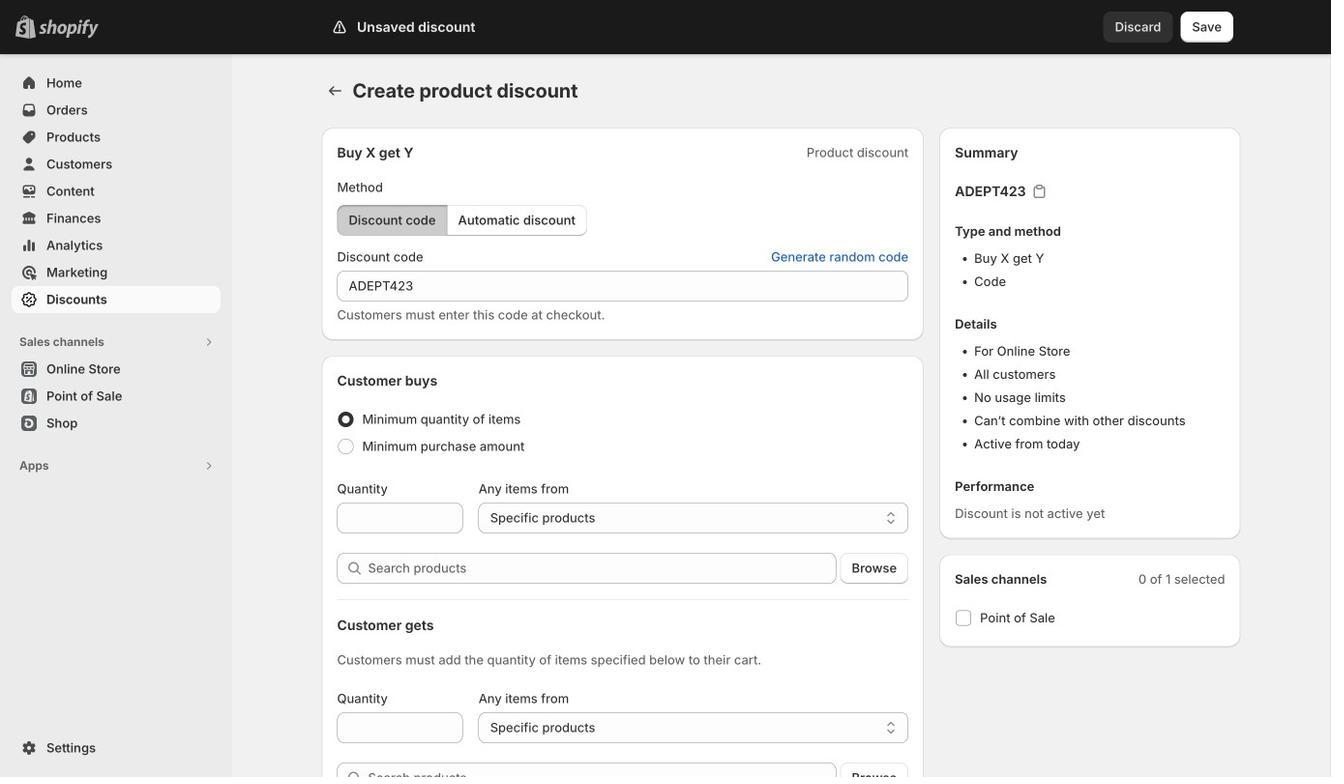 Task type: describe. For each thing, give the bounding box(es) containing it.
Search products text field
[[368, 553, 836, 584]]

shopify image
[[39, 19, 99, 38]]



Task type: locate. For each thing, give the bounding box(es) containing it.
Search products text field
[[368, 763, 836, 778]]

None text field
[[337, 271, 909, 302], [337, 503, 463, 534], [337, 713, 463, 744], [337, 271, 909, 302], [337, 503, 463, 534], [337, 713, 463, 744]]



